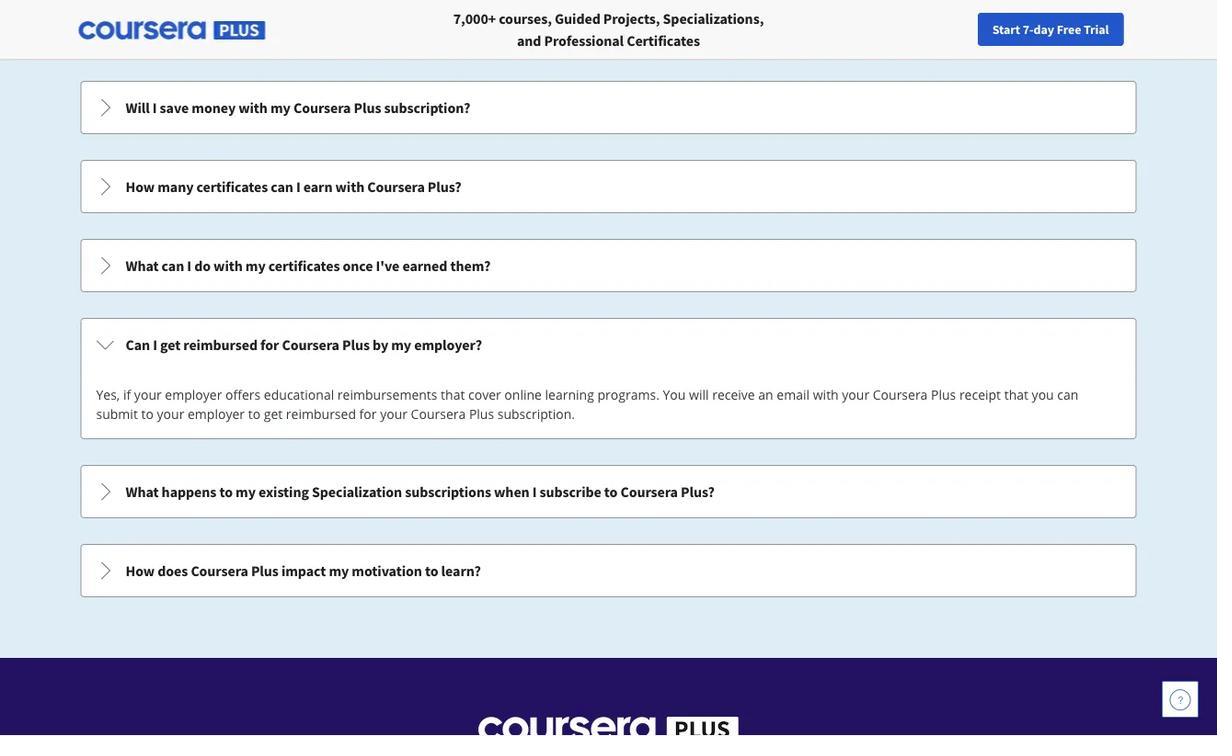Task type: vqa. For each thing, say whether or not it's contained in the screenshot.
'how many certificates can i earn with coursera plus?'
yes



Task type: describe. For each thing, give the bounding box(es) containing it.
once
[[343, 257, 373, 275]]

1 vertical spatial employer
[[188, 406, 245, 423]]

subscription?
[[384, 98, 470, 117]]

find your new career link
[[850, 18, 984, 41]]

specializations,
[[663, 9, 764, 28]]

can i get reimbursed for coursera plus by my employer?
[[126, 336, 482, 354]]

can inside the yes, if your employer offers educational reimbursements that cover online learning programs. you will receive an email with your coursera plus receipt that you can submit to your employer to get reimbursed for your coursera plus subscription.
[[1057, 386, 1079, 404]]

subscriptions
[[405, 483, 491, 501]]

by
[[373, 336, 388, 354]]

plus inside "dropdown button"
[[354, 98, 381, 117]]

yes,
[[96, 386, 120, 404]]

with inside "dropdown button"
[[238, 98, 268, 117]]

start
[[992, 21, 1020, 38]]

will
[[689, 386, 709, 404]]

i left do
[[187, 257, 191, 275]]

career
[[939, 21, 975, 38]]

money
[[192, 98, 236, 117]]

how does coursera plus impact my motivation to learn?
[[126, 562, 481, 580]]

new
[[913, 21, 937, 38]]

find your new career
[[859, 21, 975, 38]]

with inside the yes, if your employer offers educational reimbursements that cover online learning programs. you will receive an email with your coursera plus receipt that you can submit to your employer to get reimbursed for your coursera plus subscription.
[[813, 386, 839, 404]]

to down offers
[[248, 406, 260, 423]]

start 7-day free trial button
[[978, 13, 1124, 46]]

existing
[[259, 483, 309, 501]]

projects,
[[603, 9, 660, 28]]

cover
[[468, 386, 501, 404]]

start 7-day free trial
[[992, 21, 1109, 38]]

subscribe
[[540, 483, 601, 501]]

7,000+
[[453, 9, 496, 28]]

to right happens
[[219, 483, 233, 501]]

1 vertical spatial certificates
[[268, 257, 340, 275]]

my right by
[[391, 336, 411, 354]]

educational
[[264, 386, 334, 404]]

0 vertical spatial employer
[[165, 386, 222, 404]]

how many certificates can i earn with coursera plus?
[[126, 178, 462, 196]]

how many certificates can i earn with coursera plus? button
[[81, 161, 1136, 213]]

how for how does coursera plus impact my motivation to learn?
[[126, 562, 155, 580]]

what happens to my existing specialization subscriptions when i subscribe to coursera plus? button
[[81, 466, 1136, 518]]

7,000+ courses, guided projects, specializations, and professional certificates
[[453, 9, 764, 50]]

7-
[[1023, 21, 1034, 38]]

an
[[758, 386, 773, 404]]

find
[[859, 21, 883, 38]]

learn?
[[441, 562, 481, 580]]

reimbursed inside the yes, if your employer offers educational reimbursements that cover online learning programs. you will receive an email with your coursera plus receipt that you can submit to your employer to get reimbursed for your coursera plus subscription.
[[286, 406, 356, 423]]

save
[[160, 98, 189, 117]]

specialization
[[312, 483, 402, 501]]

your down the reimbursements
[[380, 406, 408, 423]]

to right subscribe at the left bottom of the page
[[604, 483, 618, 501]]

0 vertical spatial certificates
[[196, 178, 268, 196]]

learning
[[545, 386, 594, 404]]

employer?
[[414, 336, 482, 354]]

many
[[158, 178, 194, 196]]

email
[[777, 386, 810, 404]]

my for coursera
[[270, 98, 291, 117]]

your right if
[[134, 386, 162, 404]]

happens
[[162, 483, 217, 501]]

courses,
[[499, 9, 552, 28]]

to right submit
[[141, 406, 154, 423]]

show notifications image
[[1003, 23, 1025, 45]]

motivation
[[352, 562, 422, 580]]

coursera down the reimbursements
[[411, 406, 466, 423]]

what can i do with my certificates once i've earned them? button
[[81, 240, 1136, 292]]

and
[[517, 31, 541, 50]]

help center image
[[1169, 689, 1191, 711]]

reimbursed inside can i get reimbursed for coursera plus by my employer? dropdown button
[[183, 336, 258, 354]]

plus left by
[[342, 336, 370, 354]]

coursera image
[[22, 15, 139, 44]]

my for certificates
[[246, 257, 266, 275]]

will i save money with my coursera plus subscription?
[[126, 98, 470, 117]]

will
[[126, 98, 150, 117]]

you
[[1032, 386, 1054, 404]]

can i get reimbursed for coursera plus by my employer? button
[[81, 319, 1136, 371]]

earned
[[402, 257, 447, 275]]

yes, if your employer offers educational reimbursements that cover online learning programs. you will receive an email with your coursera plus receipt that you can submit to your employer to get reimbursed for your coursera plus subscription.
[[96, 386, 1079, 423]]

will i save money with my coursera plus subscription? button
[[81, 82, 1136, 133]]



Task type: locate. For each thing, give the bounding box(es) containing it.
reimbursements
[[337, 386, 437, 404]]

professional
[[544, 31, 624, 50]]

0 horizontal spatial get
[[160, 336, 181, 354]]

1 horizontal spatial can
[[271, 178, 293, 196]]

how does coursera plus impact my motivation to learn? button
[[81, 546, 1136, 597]]

1 vertical spatial how
[[126, 562, 155, 580]]

plus left impact
[[251, 562, 279, 580]]

0 vertical spatial what
[[126, 257, 159, 275]]

plus? inside dropdown button
[[681, 483, 715, 501]]

with right email
[[813, 386, 839, 404]]

i right will
[[153, 98, 157, 117]]

for inside the yes, if your employer offers educational reimbursements that cover online learning programs. you will receive an email with your coursera plus receipt that you can submit to your employer to get reimbursed for your coursera plus subscription.
[[359, 406, 377, 423]]

your right email
[[842, 386, 869, 404]]

my right impact
[[329, 562, 349, 580]]

i left the earn
[[296, 178, 301, 196]]

how inside dropdown button
[[126, 178, 155, 196]]

list
[[79, 0, 1138, 600]]

list containing will i save money with my coursera plus subscription?
[[79, 0, 1138, 600]]

can
[[271, 178, 293, 196], [162, 257, 184, 275], [1057, 386, 1079, 404]]

1 how from the top
[[126, 178, 155, 196]]

1 horizontal spatial plus?
[[681, 483, 715, 501]]

None search field
[[253, 11, 483, 48]]

1 vertical spatial plus?
[[681, 483, 715, 501]]

get right can
[[160, 336, 181, 354]]

plus left receipt
[[931, 386, 956, 404]]

2 vertical spatial can
[[1057, 386, 1079, 404]]

that
[[441, 386, 465, 404], [1004, 386, 1028, 404]]

1 horizontal spatial get
[[264, 406, 283, 423]]

0 horizontal spatial that
[[441, 386, 465, 404]]

plus
[[354, 98, 381, 117], [342, 336, 370, 354], [931, 386, 956, 404], [469, 406, 494, 423], [251, 562, 279, 580]]

to
[[141, 406, 154, 423], [248, 406, 260, 423], [219, 483, 233, 501], [604, 483, 618, 501], [425, 562, 438, 580]]

coursera right the earn
[[367, 178, 425, 196]]

my
[[270, 98, 291, 117], [246, 257, 266, 275], [391, 336, 411, 354], [236, 483, 256, 501], [329, 562, 349, 580]]

1 what from the top
[[126, 257, 159, 275]]

my right do
[[246, 257, 266, 275]]

with
[[238, 98, 268, 117], [335, 178, 365, 196], [213, 257, 243, 275], [813, 386, 839, 404]]

my for motivation
[[329, 562, 349, 580]]

certificates
[[196, 178, 268, 196], [268, 257, 340, 275]]

trial
[[1084, 21, 1109, 38]]

1 that from the left
[[441, 386, 465, 404]]

0 vertical spatial for
[[260, 336, 279, 354]]

reimbursed up offers
[[183, 336, 258, 354]]

what left do
[[126, 257, 159, 275]]

i right can
[[153, 336, 157, 354]]

employer left offers
[[165, 386, 222, 404]]

them?
[[450, 257, 491, 275]]

how left many
[[126, 178, 155, 196]]

plus left subscription?
[[354, 98, 381, 117]]

get inside the yes, if your employer offers educational reimbursements that cover online learning programs. you will receive an email with your coursera plus receipt that you can submit to your employer to get reimbursed for your coursera plus subscription.
[[264, 406, 283, 423]]

if
[[123, 386, 131, 404]]

what for what happens to my existing specialization subscriptions when i subscribe to coursera plus?
[[126, 483, 159, 501]]

does
[[158, 562, 188, 580]]

guided
[[555, 9, 600, 28]]

1 horizontal spatial coursera plus image
[[478, 718, 739, 737]]

how for how many certificates can i earn with coursera plus?
[[126, 178, 155, 196]]

can left do
[[162, 257, 184, 275]]

to left learn?
[[425, 562, 438, 580]]

what happens to my existing specialization subscriptions when i subscribe to coursera plus?
[[126, 483, 715, 501]]

0 horizontal spatial reimbursed
[[183, 336, 258, 354]]

day
[[1034, 21, 1054, 38]]

1 vertical spatial what
[[126, 483, 159, 501]]

coursera inside "dropdown button"
[[293, 98, 351, 117]]

can
[[126, 336, 150, 354]]

to inside how does coursera plus impact my motivation to learn? dropdown button
[[425, 562, 438, 580]]

your
[[886, 21, 910, 38], [134, 386, 162, 404], [842, 386, 869, 404], [157, 406, 184, 423], [380, 406, 408, 423]]

free
[[1057, 21, 1081, 38]]

2 that from the left
[[1004, 386, 1028, 404]]

i inside "dropdown button"
[[153, 98, 157, 117]]

0 horizontal spatial plus?
[[428, 178, 462, 196]]

0 vertical spatial can
[[271, 178, 293, 196]]

my left the 'existing'
[[236, 483, 256, 501]]

2 how from the top
[[126, 562, 155, 580]]

2 horizontal spatial can
[[1057, 386, 1079, 404]]

certificates right many
[[196, 178, 268, 196]]

coursera right subscribe at the left bottom of the page
[[620, 483, 678, 501]]

0 vertical spatial get
[[160, 336, 181, 354]]

programs.
[[598, 386, 659, 404]]

can right you
[[1057, 386, 1079, 404]]

when
[[494, 483, 530, 501]]

can left the earn
[[271, 178, 293, 196]]

get
[[160, 336, 181, 354], [264, 406, 283, 423]]

reimbursed
[[183, 336, 258, 354], [286, 406, 356, 423]]

1 vertical spatial coursera plus image
[[478, 718, 739, 737]]

that left you
[[1004, 386, 1028, 404]]

get inside dropdown button
[[160, 336, 181, 354]]

how
[[126, 178, 155, 196], [126, 562, 155, 580]]

coursera up the earn
[[293, 98, 351, 117]]

with right the earn
[[335, 178, 365, 196]]

certificates
[[627, 31, 700, 50]]

what
[[126, 257, 159, 275], [126, 483, 159, 501]]

0 horizontal spatial for
[[260, 336, 279, 354]]

1 vertical spatial reimbursed
[[286, 406, 356, 423]]

0 vertical spatial how
[[126, 178, 155, 196]]

get down educational
[[264, 406, 283, 423]]

what left happens
[[126, 483, 159, 501]]

your right find
[[886, 21, 910, 38]]

how inside dropdown button
[[126, 562, 155, 580]]

1 vertical spatial get
[[264, 406, 283, 423]]

0 vertical spatial plus?
[[428, 178, 462, 196]]

coursera right does
[[191, 562, 248, 580]]

subscription.
[[497, 406, 575, 423]]

submit
[[96, 406, 138, 423]]

0 horizontal spatial coursera plus image
[[79, 21, 265, 40]]

1 horizontal spatial that
[[1004, 386, 1028, 404]]

with right money
[[238, 98, 268, 117]]

plus down cover
[[469, 406, 494, 423]]

i've
[[376, 257, 400, 275]]

receipt
[[959, 386, 1001, 404]]

my inside "dropdown button"
[[270, 98, 291, 117]]

my inside dropdown button
[[246, 257, 266, 275]]

earn
[[303, 178, 333, 196]]

that left cover
[[441, 386, 465, 404]]

1 horizontal spatial reimbursed
[[286, 406, 356, 423]]

for down the reimbursements
[[359, 406, 377, 423]]

what for what can i do with my certificates once i've earned them?
[[126, 257, 159, 275]]

i
[[153, 98, 157, 117], [296, 178, 301, 196], [187, 257, 191, 275], [153, 336, 157, 354], [532, 483, 537, 501]]

what inside what happens to my existing specialization subscriptions when i subscribe to coursera plus? dropdown button
[[126, 483, 159, 501]]

with right do
[[213, 257, 243, 275]]

for
[[260, 336, 279, 354], [359, 406, 377, 423]]

my right money
[[270, 98, 291, 117]]

for up offers
[[260, 336, 279, 354]]

offers
[[225, 386, 261, 404]]

you
[[663, 386, 686, 404]]

how left does
[[126, 562, 155, 580]]

what can i do with my certificates once i've earned them?
[[126, 257, 491, 275]]

coursera
[[293, 98, 351, 117], [367, 178, 425, 196], [282, 336, 339, 354], [873, 386, 928, 404], [411, 406, 466, 423], [620, 483, 678, 501], [191, 562, 248, 580]]

coursera inside dropdown button
[[367, 178, 425, 196]]

1 vertical spatial for
[[359, 406, 377, 423]]

coursera up educational
[[282, 336, 339, 354]]

1 vertical spatial can
[[162, 257, 184, 275]]

0 horizontal spatial can
[[162, 257, 184, 275]]

employer
[[165, 386, 222, 404], [188, 406, 245, 423]]

plus?
[[428, 178, 462, 196], [681, 483, 715, 501]]

plus? inside dropdown button
[[428, 178, 462, 196]]

what inside what can i do with my certificates once i've earned them? dropdown button
[[126, 257, 159, 275]]

coursera left receipt
[[873, 386, 928, 404]]

0 vertical spatial coursera plus image
[[79, 21, 265, 40]]

coursera plus image
[[79, 21, 265, 40], [478, 718, 739, 737]]

online
[[504, 386, 542, 404]]

reimbursed down educational
[[286, 406, 356, 423]]

employer down offers
[[188, 406, 245, 423]]

1 horizontal spatial for
[[359, 406, 377, 423]]

i right when
[[532, 483, 537, 501]]

0 vertical spatial reimbursed
[[183, 336, 258, 354]]

certificates left the once
[[268, 257, 340, 275]]

receive
[[712, 386, 755, 404]]

do
[[194, 257, 211, 275]]

for inside dropdown button
[[260, 336, 279, 354]]

2 what from the top
[[126, 483, 159, 501]]

your right submit
[[157, 406, 184, 423]]

impact
[[281, 562, 326, 580]]



